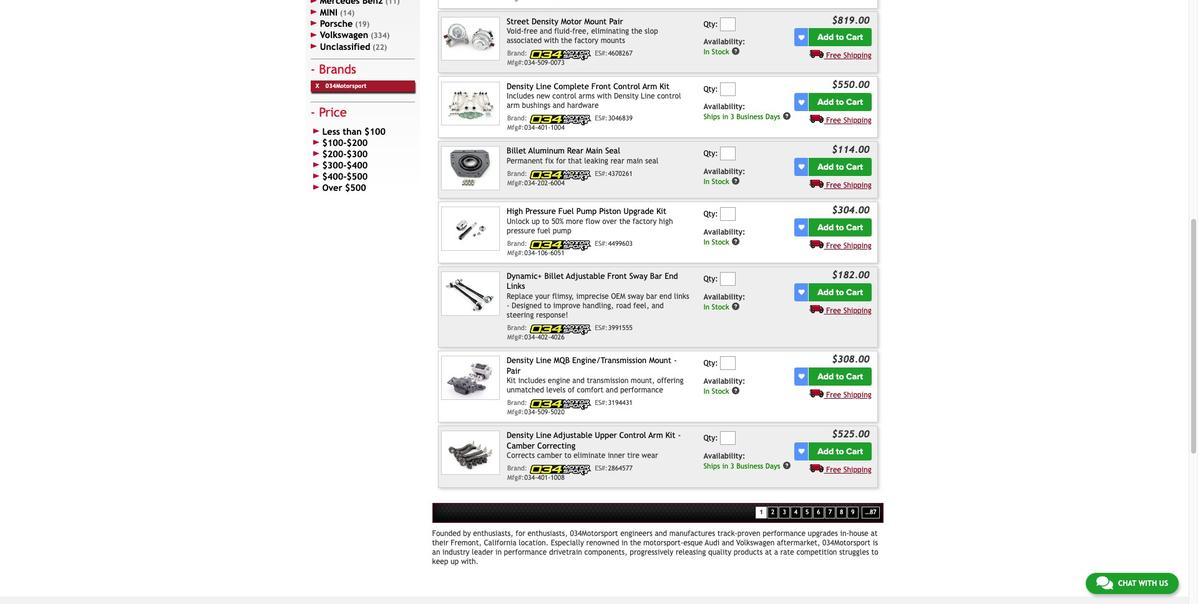 Task type: locate. For each thing, give the bounding box(es) containing it.
6 es#: from the top
[[595, 399, 608, 406]]

up inside founded by enthusiasts, for enthusiasts, 034motorsport engineers and manufactures track-proven performance upgrades in-house at their fremont, california location. especially renowned in the motorsport-esque audi and volkswagen aftermarket, 034motorsport is an industry leader in performance drivetrain components, progressively releasing quality products at a rate competition struggles to keep up with.
[[451, 557, 459, 566]]

034motorsport - corporate logo image down fix
[[530, 170, 592, 181]]

3 add to wish list image from the top
[[799, 289, 805, 295]]

1 add to wish list image from the top
[[799, 34, 805, 40]]

1 vertical spatial up
[[451, 557, 459, 566]]

mfg#: inside es#: 4499603 mfg#: 034-106-6051
[[507, 249, 524, 256]]

0 vertical spatial for
[[556, 156, 566, 165]]

6 brand: from the top
[[507, 399, 527, 406]]

brand: down associated
[[507, 49, 527, 57]]

6 add to cart button from the top
[[809, 367, 872, 386]]

add for $525.00
[[818, 446, 834, 457]]

es#: left 3991555
[[595, 324, 608, 331]]

5 brand: from the top
[[507, 324, 527, 331]]

availability: ships in 3 business days for $550.00
[[704, 102, 780, 121]]

1 add to cart button from the top
[[809, 28, 872, 46]]

cart for $550.00
[[846, 97, 863, 107]]

034motorsport inside brands x 034motorsport
[[325, 82, 367, 89]]

mount,
[[631, 376, 655, 385]]

shipping up $550.00
[[844, 51, 872, 60]]

arm up 'wear'
[[649, 431, 663, 440]]

0 horizontal spatial with
[[544, 36, 559, 45]]

1 horizontal spatial 034motorsport
[[570, 529, 618, 538]]

add down '$308.00' at right
[[818, 371, 834, 382]]

2 horizontal spatial performance
[[763, 529, 806, 538]]

- up offering
[[674, 356, 677, 365]]

2 401- from the top
[[537, 474, 551, 481]]

audi
[[705, 539, 720, 547]]

1 enthusiasts, from the left
[[473, 529, 513, 538]]

add to cart button down $182.00 on the right of page
[[809, 283, 872, 301]]

performance up 'aftermarket,'
[[763, 529, 806, 538]]

free up $304.00
[[826, 181, 841, 190]]

1 free shipping image from the top
[[810, 49, 824, 58]]

question sign image
[[732, 47, 740, 56], [732, 177, 740, 185], [732, 237, 740, 246]]

adjustable inside dynamic+ billet adjustable front sway bar end links replace your flimsy, imprecise oem sway bar end links - designed to improve handling, road feel, and steering response!
[[566, 271, 605, 281]]

1 horizontal spatial -
[[674, 356, 677, 365]]

add to cart down $550.00
[[818, 97, 863, 107]]

add down $550.00
[[818, 97, 834, 107]]

sway
[[628, 292, 644, 301]]

106-
[[537, 249, 551, 256]]

es#: 3194431 mfg#: 034-509-5020
[[507, 399, 633, 416]]

performance down mount,
[[620, 386, 663, 394]]

034- for $819.00
[[524, 59, 538, 66]]

free shipping up $182.00 on the right of page
[[826, 241, 872, 250]]

7 add to cart button from the top
[[809, 442, 872, 460]]

stock for $114.00
[[712, 177, 729, 186]]

shipping for $819.00
[[844, 51, 872, 60]]

es#3194431 - 034-509-5020 - density line mqb engine/transmission mount - pair  - kit includes engine and transmission mount, offering unmatched levels of comfort and performance - 034motorsport - audi volkswagen image
[[441, 356, 500, 400]]

in
[[722, 112, 728, 121], [722, 461, 728, 470], [622, 539, 628, 547], [496, 548, 502, 557]]

509- for $819.00
[[537, 59, 551, 66]]

arm inside density line adjustable upper control arm kit - camber correcting corrects camber to eliminate inner tire wear
[[649, 431, 663, 440]]

availability: ships in 3 business days for $525.00
[[704, 452, 780, 470]]

0 vertical spatial pair
[[609, 17, 623, 26]]

camber
[[507, 441, 535, 450]]

founded
[[432, 529, 461, 538]]

add down $114.00
[[818, 162, 834, 172]]

1 horizontal spatial at
[[871, 529, 878, 538]]

4 brand: from the top
[[507, 239, 527, 247]]

question sign image for $525.00
[[783, 461, 791, 470]]

034motorsport up renowned
[[570, 529, 618, 538]]

street
[[507, 17, 529, 26]]

$550.00
[[832, 79, 870, 90]]

2 control from the left
[[657, 92, 681, 100]]

availability:
[[704, 38, 745, 46], [704, 102, 745, 111], [704, 167, 745, 176], [704, 228, 745, 236], [704, 292, 745, 301], [704, 377, 745, 385], [704, 452, 745, 460]]

7 brand: from the top
[[507, 464, 527, 472]]

density line complete front control arm kit includes new control arms with density line control arm bushings and hardware
[[507, 81, 681, 110]]

2 shipping from the top
[[844, 116, 872, 125]]

line for $525.00
[[536, 431, 551, 440]]

0 vertical spatial 509-
[[537, 59, 551, 66]]

5 in from the top
[[704, 386, 710, 395]]

034motorsport - corporate logo image down response!
[[530, 324, 592, 335]]

brand: down pressure
[[507, 239, 527, 247]]

034motorsport down the brands
[[325, 82, 367, 89]]

cart for $819.00
[[846, 32, 863, 43]]

401- down the bushings
[[537, 124, 551, 131]]

add to wish list image
[[799, 34, 805, 40], [799, 99, 805, 105], [799, 448, 805, 455]]

1 vertical spatial factory
[[633, 217, 657, 226]]

1 cart from the top
[[846, 32, 863, 43]]

0 vertical spatial factory
[[575, 36, 599, 45]]

4 qty: from the top
[[704, 210, 718, 219]]

2 stock from the top
[[712, 177, 729, 186]]

034- down associated
[[524, 59, 538, 66]]

front inside dynamic+ billet adjustable front sway bar end links replace your flimsy, imprecise oem sway bar end links - designed to improve handling, road feel, and steering response!
[[607, 271, 627, 281]]

add to wish list image
[[799, 164, 805, 170], [799, 224, 805, 230], [799, 289, 805, 295], [799, 373, 805, 380]]

0 vertical spatial 034motorsport
[[325, 82, 367, 89]]

1 vertical spatial business
[[737, 461, 763, 470]]

mfg#: for $304.00
[[507, 249, 524, 256]]

enthusiasts, up california
[[473, 529, 513, 538]]

and
[[540, 27, 552, 36], [553, 101, 565, 110], [652, 301, 664, 310], [573, 376, 585, 385], [606, 386, 618, 394], [655, 529, 667, 538], [722, 539, 734, 547]]

kit inside high pressure fuel pump piston upgrade kit unlock up to 50% more flow over the factory high pressure fuel pump
[[656, 207, 667, 216]]

eliminating
[[591, 27, 629, 36]]

enthusiasts,
[[473, 529, 513, 538], [528, 529, 568, 538]]

add to cart button for $308.00
[[809, 367, 872, 386]]

add to cart button down $550.00
[[809, 93, 872, 111]]

034- inside "es#: 3194431 mfg#: 034-509-5020"
[[524, 408, 538, 416]]

401- inside es#: 3046839 mfg#: 034-401-1004
[[537, 124, 551, 131]]

4 free shipping from the top
[[826, 241, 872, 250]]

replace
[[507, 292, 533, 301]]

front for $550.00
[[591, 81, 611, 91]]

3 add from the top
[[818, 162, 834, 172]]

5 availability: in stock from the top
[[704, 377, 745, 395]]

density inside the street density motor mount pair void-free and fluid-free, eliminating the slop associated with the factory mounts
[[532, 17, 559, 26]]

mfg#: inside "es#: 3194431 mfg#: 034-509-5020"
[[507, 408, 524, 416]]

4 link
[[791, 507, 801, 519]]

add to cart button for $304.00
[[809, 218, 872, 236]]

0 vertical spatial performance
[[620, 386, 663, 394]]

kit inside density line complete front control arm kit includes new control arms with density line control arm bushings and hardware
[[660, 81, 670, 91]]

control up "3046839" on the right top of page
[[613, 81, 640, 91]]

free up $182.00 on the right of page
[[826, 241, 841, 250]]

to down '$308.00' at right
[[836, 371, 844, 382]]

6 availability: from the top
[[704, 377, 745, 385]]

es#: down comfort
[[595, 399, 608, 406]]

(14)
[[340, 9, 355, 17]]

3 inside 3 link
[[783, 509, 786, 516]]

(334)
[[371, 31, 390, 40]]

in-
[[840, 529, 849, 538]]

3046839
[[608, 114, 633, 122]]

0 vertical spatial question sign image
[[732, 47, 740, 56]]

034motorsport - corporate logo image down camber
[[530, 464, 592, 476]]

3
[[731, 112, 734, 121], [731, 461, 734, 470], [783, 509, 786, 516]]

1 vertical spatial add to wish list image
[[799, 99, 805, 105]]

pair up "includes"
[[507, 366, 521, 375]]

1 034- from the top
[[524, 59, 538, 66]]

0 vertical spatial adjustable
[[566, 271, 605, 281]]

5 es#: from the top
[[595, 324, 608, 331]]

1 horizontal spatial volkswagen
[[736, 539, 775, 547]]

6 034motorsport - corporate logo image from the top
[[530, 399, 592, 410]]

5020
[[551, 408, 565, 416]]

availability: for $819.00
[[704, 38, 745, 46]]

3 add to cart from the top
[[818, 162, 863, 172]]

1 vertical spatial -
[[674, 356, 677, 365]]

billet up the flimsy,
[[544, 271, 564, 281]]

the inside high pressure fuel pump piston upgrade kit unlock up to 50% more flow over the factory high pressure fuel pump
[[619, 217, 630, 226]]

factory down free,
[[575, 36, 599, 45]]

034- inside es#: 4499603 mfg#: 034-106-6051
[[524, 249, 538, 256]]

1 vertical spatial adjustable
[[554, 431, 593, 440]]

mfg#: inside "es#: 2864577 mfg#: 034-401-1008"
[[507, 474, 524, 481]]

stock for $182.00
[[712, 302, 729, 311]]

034- down the steering at the bottom left
[[524, 333, 538, 341]]

add down $304.00
[[818, 222, 834, 233]]

add down the $525.00
[[818, 446, 834, 457]]

7 cart from the top
[[846, 446, 863, 457]]

- inside density line mqb engine/transmission mount - pair kit includes engine and transmission mount, offering unmatched levels of comfort and performance
[[674, 356, 677, 365]]

0 vertical spatial up
[[532, 217, 540, 226]]

3 free from the top
[[826, 181, 841, 190]]

7 034- from the top
[[524, 474, 538, 481]]

1 034motorsport - corporate logo image from the top
[[530, 49, 592, 61]]

0 vertical spatial billet
[[507, 146, 526, 156]]

0 vertical spatial days
[[766, 112, 780, 121]]

034- down unmatched
[[524, 408, 538, 416]]

arm inside density line complete front control arm kit includes new control arms with density line control arm bushings and hardware
[[643, 81, 657, 91]]

es#3046839 - 034-401-1004 -  density line complete front control arm kit - includes new control arms with density line control arm bushings and hardware - 034motorsport - audi image
[[441, 81, 500, 126]]

509- down associated
[[537, 59, 551, 66]]

509- inside es#: 4608267 mfg#: 034-509-0073
[[537, 59, 551, 66]]

kit for $550.00
[[660, 81, 670, 91]]

3 qty: from the top
[[704, 149, 718, 158]]

0 horizontal spatial enthusiasts,
[[473, 529, 513, 538]]

6 add to cart from the top
[[818, 371, 863, 382]]

3 034- from the top
[[524, 179, 538, 186]]

4 034- from the top
[[524, 249, 538, 256]]

shipping up $304.00
[[844, 181, 872, 190]]

brand: for $550.00
[[507, 114, 527, 122]]

add to wish list image for $819.00
[[799, 34, 805, 40]]

chat
[[1118, 579, 1137, 588]]

to down the "is" at the right bottom of the page
[[872, 548, 879, 557]]

6 cart from the top
[[846, 371, 863, 382]]

add to cart for $308.00
[[818, 371, 863, 382]]

add to wish list image for $550.00
[[799, 99, 805, 105]]

4 availability: from the top
[[704, 228, 745, 236]]

1 horizontal spatial up
[[532, 217, 540, 226]]

corrects
[[507, 451, 535, 460]]

factory down upgrade in the right of the page
[[633, 217, 657, 226]]

add to cart button
[[809, 28, 872, 46], [809, 93, 872, 111], [809, 158, 872, 176], [809, 218, 872, 236], [809, 283, 872, 301], [809, 367, 872, 386], [809, 442, 872, 460]]

density inside density line mqb engine/transmission mount - pair kit includes engine and transmission mount, offering unmatched levels of comfort and performance
[[507, 356, 534, 365]]

at left a
[[765, 548, 772, 557]]

1 horizontal spatial pair
[[609, 17, 623, 26]]

in for $304.00
[[704, 237, 710, 246]]

034- inside es#: 4608267 mfg#: 034-509-0073
[[524, 59, 538, 66]]

1 vertical spatial front
[[607, 271, 627, 281]]

mfg#: down associated
[[507, 59, 524, 66]]

fremont,
[[451, 539, 482, 547]]

es#: for $182.00
[[595, 324, 608, 331]]

arm for $525.00
[[649, 431, 663, 440]]

add to cart for $304.00
[[818, 222, 863, 233]]

7 link
[[825, 507, 836, 519]]

7 qty: from the top
[[704, 434, 718, 443]]

less than $100 $100-$200 $200-$300 $300-$400 $400-$500 over $500
[[322, 126, 386, 193]]

ships for $525.00
[[704, 461, 720, 470]]

2 horizontal spatial -
[[678, 431, 681, 440]]

034- inside es#: 3046839 mfg#: 034-401-1004
[[524, 124, 538, 131]]

- down replace
[[507, 301, 510, 310]]

1 vertical spatial 509-
[[537, 408, 551, 416]]

- inside density line adjustable upper control arm kit - camber correcting corrects camber to eliminate inner tire wear
[[678, 431, 681, 440]]

pair inside the street density motor mount pair void-free and fluid-free, eliminating the slop associated with the factory mounts
[[609, 17, 623, 26]]

free down '$308.00' at right
[[826, 390, 841, 399]]

1 availability: from the top
[[704, 38, 745, 46]]

add to cart for $114.00
[[818, 162, 863, 172]]

es#: down leaking
[[595, 170, 608, 177]]

0 horizontal spatial control
[[553, 92, 576, 100]]

adjustable up the correcting
[[554, 431, 593, 440]]

density for $525.00
[[507, 431, 534, 440]]

es#: left 4499603
[[595, 239, 608, 247]]

5 free shipping image from the top
[[810, 389, 824, 397]]

2 brand: from the top
[[507, 114, 527, 122]]

links
[[674, 292, 689, 301]]

availability: in stock for $819.00
[[704, 38, 745, 56]]

034- down permanent
[[524, 179, 538, 186]]

0 horizontal spatial at
[[765, 548, 772, 557]]

control inside density line adjustable upper control arm kit - camber correcting corrects camber to eliminate inner tire wear
[[619, 431, 646, 440]]

free up $114.00
[[826, 116, 841, 125]]

1 vertical spatial billet
[[544, 271, 564, 281]]

034motorsport down in-
[[823, 539, 871, 547]]

2 vertical spatial with
[[1139, 579, 1157, 588]]

0 vertical spatial 401-
[[537, 124, 551, 131]]

0 vertical spatial 3
[[731, 112, 734, 121]]

shipping for $550.00
[[844, 116, 872, 125]]

1 vertical spatial volkswagen
[[736, 539, 775, 547]]

mount
[[584, 17, 607, 26], [649, 356, 671, 365]]

add to cart down the $525.00
[[818, 446, 863, 457]]

add to cart for $525.00
[[818, 446, 863, 457]]

- down offering
[[678, 431, 681, 440]]

us
[[1159, 579, 1168, 588]]

adjustable up the imprecise
[[566, 271, 605, 281]]

4 add to wish list image from the top
[[799, 373, 805, 380]]

volkswagen up unclassified
[[320, 29, 368, 40]]

1 add from the top
[[818, 32, 834, 43]]

performance down location.
[[504, 548, 547, 557]]

0 horizontal spatial billet
[[507, 146, 526, 156]]

0 vertical spatial arm
[[643, 81, 657, 91]]

2 add to cart button from the top
[[809, 93, 872, 111]]

034- for $308.00
[[524, 408, 538, 416]]

shipping down $182.00 on the right of page
[[844, 306, 872, 315]]

mfg#: for $819.00
[[507, 59, 524, 66]]

None text field
[[720, 207, 736, 221], [720, 272, 736, 286], [720, 207, 736, 221], [720, 272, 736, 286]]

add up free shipping icon
[[818, 287, 834, 297]]

3 034motorsport - corporate logo image from the top
[[530, 170, 592, 181]]

401- inside "es#: 2864577 mfg#: 034-401-1008"
[[537, 474, 551, 481]]

0 vertical spatial volkswagen
[[320, 29, 368, 40]]

2864577
[[608, 464, 633, 472]]

1 vertical spatial with
[[597, 92, 612, 100]]

7 mfg#: from the top
[[507, 474, 524, 481]]

engine/transmission
[[572, 356, 647, 365]]

1 vertical spatial mount
[[649, 356, 671, 365]]

with left us
[[1139, 579, 1157, 588]]

3 availability: from the top
[[704, 167, 745, 176]]

brands x 034motorsport
[[316, 62, 367, 89]]

performance inside density line mqb engine/transmission mount - pair kit includes engine and transmission mount, offering unmatched levels of comfort and performance
[[620, 386, 663, 394]]

control inside density line complete front control arm kit includes new control arms with density line control arm bushings and hardware
[[613, 81, 640, 91]]

7 shipping from the top
[[844, 465, 872, 474]]

kit
[[660, 81, 670, 91], [656, 207, 667, 216], [507, 376, 516, 385], [666, 431, 676, 440]]

0 horizontal spatial pair
[[507, 366, 521, 375]]

0 vertical spatial add to wish list image
[[799, 34, 805, 40]]

engineers
[[620, 529, 653, 538]]

es#3991555 - 034-402-4026 - dynamic+ billet adjustable front sway bar end links - replace your flimsy, imprecise oem sway bar end links - designed to improve handling, road feel, and steering response! - 034motorsport - audi volkswagen image
[[441, 271, 500, 316]]

es#: inside es#: 4608267 mfg#: 034-509-0073
[[595, 49, 608, 57]]

add to cart for $182.00
[[818, 287, 863, 297]]

mount up eliminating
[[584, 17, 607, 26]]

2 horizontal spatial 034motorsport
[[823, 539, 871, 547]]

2 qty: from the top
[[704, 85, 718, 93]]

0 vertical spatial mount
[[584, 17, 607, 26]]

1 horizontal spatial control
[[657, 92, 681, 100]]

509- down levels
[[537, 408, 551, 416]]

034- for $525.00
[[524, 474, 538, 481]]

2 vertical spatial question sign image
[[732, 237, 740, 246]]

0 horizontal spatial for
[[516, 529, 525, 538]]

add for $114.00
[[818, 162, 834, 172]]

california
[[484, 539, 517, 547]]

$300
[[347, 148, 368, 159]]

1 vertical spatial availability: ships in 3 business days
[[704, 452, 780, 470]]

3 availability: in stock from the top
[[704, 228, 745, 246]]

density up "3046839" on the right top of page
[[614, 92, 639, 100]]

free shipping for $819.00
[[826, 51, 872, 60]]

0 vertical spatial -
[[507, 301, 510, 310]]

1 free from the top
[[826, 51, 841, 60]]

adjustable for $525.00
[[554, 431, 593, 440]]

to down the $525.00
[[836, 446, 844, 457]]

$525.00
[[832, 428, 870, 440]]

$300-$400 link
[[311, 160, 415, 171]]

billet up permanent
[[507, 146, 526, 156]]

1 ships from the top
[[704, 112, 720, 121]]

shipping up $182.00 on the right of page
[[844, 241, 872, 250]]

es#: down "eliminate"
[[595, 464, 608, 472]]

for
[[556, 156, 566, 165], [516, 529, 525, 538]]

proven
[[738, 529, 761, 538]]

0 horizontal spatial factory
[[575, 36, 599, 45]]

3 add to wish list image from the top
[[799, 448, 805, 455]]

to down $550.00
[[836, 97, 844, 107]]

0 horizontal spatial 034motorsport
[[325, 82, 367, 89]]

5 add from the top
[[818, 287, 834, 297]]

6 free from the top
[[826, 390, 841, 399]]

401-
[[537, 124, 551, 131], [537, 474, 551, 481]]

qty: for $114.00
[[704, 149, 718, 158]]

especially
[[551, 539, 584, 547]]

0 horizontal spatial -
[[507, 301, 510, 310]]

4 availability: in stock from the top
[[704, 292, 745, 311]]

9 link
[[848, 507, 858, 519]]

pair
[[609, 17, 623, 26], [507, 366, 521, 375]]

1 vertical spatial performance
[[763, 529, 806, 538]]

es#: for $525.00
[[595, 464, 608, 472]]

billet aluminum rear main seal permanent fix for that leaking rear main seal
[[507, 146, 659, 165]]

question sign image
[[783, 112, 791, 120], [732, 302, 740, 311], [732, 386, 740, 395], [783, 461, 791, 470]]

2 add to wish list image from the top
[[799, 224, 805, 230]]

2 question sign image from the top
[[732, 177, 740, 185]]

1 es#: from the top
[[595, 49, 608, 57]]

shipping down '$308.00' at right
[[844, 390, 872, 399]]

0 vertical spatial with
[[544, 36, 559, 45]]

to inside high pressure fuel pump piston upgrade kit unlock up to 50% more flow over the factory high pressure fuel pump
[[542, 217, 549, 226]]

2 link
[[768, 507, 778, 519]]

performance
[[620, 386, 663, 394], [763, 529, 806, 538], [504, 548, 547, 557]]

competition
[[797, 548, 837, 557]]

stock
[[712, 47, 729, 56], [712, 177, 729, 186], [712, 237, 729, 246], [712, 302, 729, 311], [712, 386, 729, 395]]

front inside density line complete front control arm kit includes new control arms with density line control arm bushings and hardware
[[591, 81, 611, 91]]

5 qty: from the top
[[704, 275, 718, 283]]

1 vertical spatial 401-
[[537, 474, 551, 481]]

1 horizontal spatial mount
[[649, 356, 671, 365]]

density up free
[[532, 17, 559, 26]]

4 mfg#: from the top
[[507, 249, 524, 256]]

1 vertical spatial pair
[[507, 366, 521, 375]]

mfg#: inside 'es#: 4370261 mfg#: 034-202-6004'
[[507, 179, 524, 186]]

add to cart for $819.00
[[818, 32, 863, 43]]

free shipping up $304.00
[[826, 181, 872, 190]]

6 034- from the top
[[524, 408, 538, 416]]

add to wish list image for $114.00
[[799, 164, 805, 170]]

free shipping up $114.00
[[826, 116, 872, 125]]

es#: inside es#: 3046839 mfg#: 034-401-1004
[[595, 114, 608, 122]]

es#: for $819.00
[[595, 49, 608, 57]]

feel,
[[634, 301, 649, 310]]

adjustable inside density line adjustable upper control arm kit - camber correcting corrects camber to eliminate inner tire wear
[[554, 431, 593, 440]]

availability: in stock
[[704, 38, 745, 56], [704, 167, 745, 186], [704, 228, 745, 246], [704, 292, 745, 311], [704, 377, 745, 395]]

qty:
[[704, 20, 718, 29], [704, 85, 718, 93], [704, 149, 718, 158], [704, 210, 718, 219], [704, 275, 718, 283], [704, 359, 718, 368], [704, 434, 718, 443]]

add to cart down '$308.00' at right
[[818, 371, 863, 382]]

line up the correcting
[[536, 431, 551, 440]]

4 add from the top
[[818, 222, 834, 233]]

4 free from the top
[[826, 241, 841, 250]]

add to cart button for $114.00
[[809, 158, 872, 176]]

to inside density line adjustable upper control arm kit - camber correcting corrects camber to eliminate inner tire wear
[[564, 451, 571, 460]]

volkswagen
[[320, 29, 368, 40], [736, 539, 775, 547]]

034motorsport - corporate logo image
[[530, 49, 592, 61], [530, 114, 592, 125], [530, 170, 592, 181], [530, 239, 592, 251], [530, 324, 592, 335], [530, 399, 592, 410], [530, 464, 592, 476]]

3 in from the top
[[704, 237, 710, 246]]

brand: down unmatched
[[507, 399, 527, 406]]

in for $308.00
[[704, 386, 710, 395]]

5 shipping from the top
[[844, 306, 872, 315]]

line inside density line mqb engine/transmission mount - pair kit includes engine and transmission mount, offering unmatched levels of comfort and performance
[[536, 356, 551, 365]]

control up tire
[[619, 431, 646, 440]]

add to cart button down $819.00
[[809, 28, 872, 46]]

0 vertical spatial front
[[591, 81, 611, 91]]

3 free shipping from the top
[[826, 181, 872, 190]]

2 034- from the top
[[524, 124, 538, 131]]

2 availability: in stock from the top
[[704, 167, 745, 186]]

1 horizontal spatial enthusiasts,
[[528, 529, 568, 538]]

4 free shipping image from the top
[[810, 240, 824, 248]]

brand:
[[507, 49, 527, 57], [507, 114, 527, 122], [507, 170, 527, 177], [507, 239, 527, 247], [507, 324, 527, 331], [507, 399, 527, 406], [507, 464, 527, 472]]

6 qty: from the top
[[704, 359, 718, 368]]

density inside density line adjustable upper control arm kit - camber correcting corrects camber to eliminate inner tire wear
[[507, 431, 534, 440]]

dynamic+
[[507, 271, 542, 281]]

density line adjustable upper control arm kit - camber correcting link
[[507, 431, 681, 450]]

5 cart from the top
[[846, 287, 863, 297]]

5 mfg#: from the top
[[507, 333, 524, 341]]

$300-
[[322, 160, 347, 170]]

mount up offering
[[649, 356, 671, 365]]

4 add to cart from the top
[[818, 222, 863, 233]]

mount inside the street density motor mount pair void-free and fluid-free, eliminating the slop associated with the factory mounts
[[584, 17, 607, 26]]

5 add to cart button from the top
[[809, 283, 872, 301]]

add to wish list image for $182.00
[[799, 289, 805, 295]]

the right over
[[619, 217, 630, 226]]

es#: inside "es#: 3194431 mfg#: 034-509-5020"
[[595, 399, 608, 406]]

free,
[[572, 27, 589, 36]]

control for $550.00
[[613, 81, 640, 91]]

1 vertical spatial for
[[516, 529, 525, 538]]

factory inside the street density motor mount pair void-free and fluid-free, eliminating the slop associated with the factory mounts
[[575, 36, 599, 45]]

free shipping for $308.00
[[826, 390, 872, 399]]

1 horizontal spatial factory
[[633, 217, 657, 226]]

None text field
[[720, 17, 736, 31], [720, 82, 736, 96], [720, 147, 736, 161], [720, 357, 736, 370], [720, 432, 736, 445], [720, 17, 736, 31], [720, 82, 736, 96], [720, 147, 736, 161], [720, 357, 736, 370], [720, 432, 736, 445]]

add down $819.00
[[818, 32, 834, 43]]

mfg#: down permanent
[[507, 179, 524, 186]]

7 add to cart from the top
[[818, 446, 863, 457]]

line inside density line adjustable upper control arm kit - camber correcting corrects camber to eliminate inner tire wear
[[536, 431, 551, 440]]

up inside high pressure fuel pump piston upgrade kit unlock up to 50% more flow over the factory high pressure fuel pump
[[532, 217, 540, 226]]

adjustable
[[566, 271, 605, 281], [554, 431, 593, 440]]

8
[[840, 509, 843, 516]]

509- inside "es#: 3194431 mfg#: 034-509-5020"
[[537, 408, 551, 416]]

slop
[[645, 27, 658, 36]]

billet inside dynamic+ billet adjustable front sway bar end links replace your flimsy, imprecise oem sway bar end links - designed to improve handling, road feel, and steering response!
[[544, 271, 564, 281]]

5 availability: from the top
[[704, 292, 745, 301]]

2 free shipping image from the top
[[810, 114, 824, 123]]

6 free shipping image from the top
[[810, 464, 824, 472]]

$500
[[347, 171, 368, 181], [345, 182, 366, 193]]

0 horizontal spatial mount
[[584, 17, 607, 26]]

the inside founded by enthusiasts, for enthusiasts, 034motorsport engineers and manufactures track-proven performance upgrades in-house at their fremont, california location. especially renowned in the motorsport-esque audi and volkswagen aftermarket, 034motorsport is an industry leader in performance drivetrain components, progressively releasing quality products at a rate competition struggles to keep up with.
[[630, 539, 641, 547]]

4 stock from the top
[[712, 302, 729, 311]]

5 free shipping from the top
[[826, 306, 872, 315]]

mfg#: down corrects
[[507, 474, 524, 481]]

for down billet aluminum rear main seal link
[[556, 156, 566, 165]]

es#: inside 'es#: 4370261 mfg#: 034-202-6004'
[[595, 170, 608, 177]]

034- inside es#: 3991555 mfg#: 034-402-4026
[[524, 333, 538, 341]]

and up es#: 3046839 mfg#: 034-401-1004 at the top
[[553, 101, 565, 110]]

mfg#: inside es#: 3046839 mfg#: 034-401-1004
[[507, 124, 524, 131]]

qty: for $819.00
[[704, 20, 718, 29]]

034motorsport - corporate logo image down hardware
[[530, 114, 592, 125]]

for inside founded by enthusiasts, for enthusiasts, 034motorsport engineers and manufactures track-proven performance upgrades in-house at their fremont, california location. especially renowned in the motorsport-esque audi and volkswagen aftermarket, 034motorsport is an industry leader in performance drivetrain components, progressively releasing quality products at a rate competition struggles to keep up with.
[[516, 529, 525, 538]]

2 es#: from the top
[[595, 114, 608, 122]]

and inside the street density motor mount pair void-free and fluid-free, eliminating the slop associated with the factory mounts
[[540, 27, 552, 36]]

es#: for $304.00
[[595, 239, 608, 247]]

0 vertical spatial at
[[871, 529, 878, 538]]

with inside density line complete front control arm kit includes new control arms with density line control arm bushings and hardware
[[597, 92, 612, 100]]

density for $550.00
[[507, 81, 534, 91]]

kit for $304.00
[[656, 207, 667, 216]]

porsche
[[320, 18, 353, 29]]

(19)
[[355, 20, 370, 29]]

free shipping for $525.00
[[826, 465, 872, 474]]

free for $308.00
[[826, 390, 841, 399]]

add to cart button down the $525.00
[[809, 442, 872, 460]]

034- inside 'es#: 4370261 mfg#: 034-202-6004'
[[524, 179, 538, 186]]

2 add to wish list image from the top
[[799, 99, 805, 105]]

6 mfg#: from the top
[[507, 408, 524, 416]]

1 horizontal spatial performance
[[620, 386, 663, 394]]

7 es#: from the top
[[595, 464, 608, 472]]

rear
[[611, 156, 624, 165]]

2 cart from the top
[[846, 97, 863, 107]]

401- down camber
[[537, 474, 551, 481]]

free shipping down '$308.00' at right
[[826, 390, 872, 399]]

to down $182.00 on the right of page
[[836, 287, 844, 297]]

es#: inside "es#: 2864577 mfg#: 034-401-1008"
[[595, 464, 608, 472]]

$308.00
[[832, 353, 870, 365]]

5
[[806, 509, 809, 516]]

1 vertical spatial 3
[[731, 461, 734, 470]]

202-
[[537, 179, 551, 186]]

arm
[[643, 81, 657, 91], [649, 431, 663, 440]]

brand: down the steering at the bottom left
[[507, 324, 527, 331]]

2 vertical spatial add to wish list image
[[799, 448, 805, 455]]

7 availability: from the top
[[704, 452, 745, 460]]

2 vertical spatial 034motorsport
[[823, 539, 871, 547]]

add to cart down $182.00 on the right of page
[[818, 287, 863, 297]]

add to cart
[[818, 32, 863, 43], [818, 97, 863, 107], [818, 162, 863, 172], [818, 222, 863, 233], [818, 287, 863, 297], [818, 371, 863, 382], [818, 446, 863, 457]]

availability: for $182.00
[[704, 292, 745, 301]]

1 availability: ships in 3 business days from the top
[[704, 102, 780, 121]]

line up new
[[536, 81, 551, 91]]

034motorsport - corporate logo image for $819.00
[[530, 49, 592, 61]]

kit inside density line adjustable upper control arm kit - camber correcting corrects camber to eliminate inner tire wear
[[666, 431, 676, 440]]

034- for $304.00
[[524, 249, 538, 256]]

3 brand: from the top
[[507, 170, 527, 177]]

es#2864577 - 034-401-1008 - density line adjustable upper control arm kit - camber correcting - corrects camber to eliminate inner tire wear - 034motorsport - audi image
[[441, 431, 500, 475]]

3991555
[[608, 324, 633, 331]]

4 es#: from the top
[[595, 239, 608, 247]]

034motorsport - corporate logo image for $114.00
[[530, 170, 592, 181]]

rear
[[567, 146, 584, 156]]

2 days from the top
[[766, 461, 780, 470]]

2 add to cart from the top
[[818, 97, 863, 107]]

shipping for $114.00
[[844, 181, 872, 190]]

0 vertical spatial business
[[737, 112, 763, 121]]

2 vertical spatial 3
[[783, 509, 786, 516]]

es#: inside es#: 3991555 mfg#: 034-402-4026
[[595, 324, 608, 331]]

comments image
[[1096, 575, 1113, 590]]

1 horizontal spatial with
[[597, 92, 612, 100]]

1 vertical spatial arm
[[649, 431, 663, 440]]

1 vertical spatial ships
[[704, 461, 720, 470]]

4499603
[[608, 239, 633, 247]]

0 horizontal spatial performance
[[504, 548, 547, 557]]

$304.00
[[832, 204, 870, 215]]

1 horizontal spatial billet
[[544, 271, 564, 281]]

es#: left "3046839" on the right top of page
[[595, 114, 608, 122]]

add to cart down $819.00
[[818, 32, 863, 43]]

1 vertical spatial days
[[766, 461, 780, 470]]

mfg#: inside es#: 3991555 mfg#: 034-402-4026
[[507, 333, 524, 341]]

1 days from the top
[[766, 112, 780, 121]]

free shipping image
[[810, 49, 824, 58], [810, 114, 824, 123], [810, 179, 824, 188], [810, 240, 824, 248], [810, 389, 824, 397], [810, 464, 824, 472]]

aftermarket,
[[777, 539, 820, 547]]

more
[[566, 217, 583, 226]]

2 horizontal spatial with
[[1139, 579, 1157, 588]]

add to cart button down $114.00
[[809, 158, 872, 176]]

free for $819.00
[[826, 51, 841, 60]]

3 link
[[779, 507, 790, 519]]

mfg#: inside es#: 4608267 mfg#: 034-509-0073
[[507, 59, 524, 66]]

5 034- from the top
[[524, 333, 538, 341]]

3 cart from the top
[[846, 162, 863, 172]]

0 horizontal spatial up
[[451, 557, 459, 566]]

3 question sign image from the top
[[732, 237, 740, 246]]

up down the industry
[[451, 557, 459, 566]]

stock for $304.00
[[712, 237, 729, 246]]

1 vertical spatial control
[[619, 431, 646, 440]]

pump
[[576, 207, 597, 216]]

es#: inside es#: 4499603 mfg#: 034-106-6051
[[595, 239, 608, 247]]

add to cart button down '$308.00' at right
[[809, 367, 872, 386]]

1 horizontal spatial for
[[556, 156, 566, 165]]

1 vertical spatial question sign image
[[732, 177, 740, 185]]

2 vertical spatial -
[[678, 431, 681, 440]]

mfg#: for $114.00
[[507, 179, 524, 186]]

free shipping down the $525.00
[[826, 465, 872, 474]]

density line mqb engine/transmission mount - pair link
[[507, 356, 677, 375]]

0 vertical spatial ships
[[704, 112, 720, 121]]

arm down slop
[[643, 81, 657, 91]]

brand: for $182.00
[[507, 324, 527, 331]]

0 horizontal spatial volkswagen
[[320, 29, 368, 40]]

free shipping right free shipping icon
[[826, 306, 872, 315]]

add to cart for $550.00
[[818, 97, 863, 107]]

less than $100 link
[[311, 126, 415, 137]]

5 add to cart from the top
[[818, 287, 863, 297]]

and right free
[[540, 27, 552, 36]]

density for $308.00
[[507, 356, 534, 365]]

brands
[[319, 62, 356, 76]]

0 vertical spatial availability: ships in 3 business days
[[704, 102, 780, 121]]

4 cart from the top
[[846, 222, 863, 233]]

034- inside "es#: 2864577 mfg#: 034-401-1008"
[[524, 474, 538, 481]]

0 vertical spatial control
[[613, 81, 640, 91]]



Task type: describe. For each thing, give the bounding box(es) containing it.
034motorsport - corporate logo image for $308.00
[[530, 399, 592, 410]]

mini (14) porsche (19) volkswagen (334) unclassified (22)
[[320, 7, 390, 52]]

in for $819.00
[[704, 47, 710, 56]]

less
[[322, 126, 340, 137]]

add to wish list image for $525.00
[[799, 448, 805, 455]]

your
[[535, 292, 550, 301]]

1
[[760, 509, 763, 516]]

high pressure fuel pump piston upgrade kit link
[[507, 207, 667, 216]]

qty: for $525.00
[[704, 434, 718, 443]]

cart for $308.00
[[846, 371, 863, 382]]

drivetrain
[[549, 548, 582, 557]]

chat with us
[[1118, 579, 1168, 588]]

in for $182.00
[[704, 302, 710, 311]]

free shipping image for $550.00
[[810, 114, 824, 123]]

billet inside billet aluminum rear main seal permanent fix for that leaking rear main seal
[[507, 146, 526, 156]]

flow
[[586, 217, 600, 226]]

…87
[[865, 509, 876, 516]]

stock for $308.00
[[712, 386, 729, 395]]

add to cart button for $550.00
[[809, 93, 872, 111]]

and inside density line complete front control arm kit includes new control arms with density line control arm bushings and hardware
[[553, 101, 565, 110]]

volkswagen inside founded by enthusiasts, for enthusiasts, 034motorsport engineers and manufactures track-proven performance upgrades in-house at their fremont, california location. especially renowned in the motorsport-esque audi and volkswagen aftermarket, 034motorsport is an industry leader in performance drivetrain components, progressively releasing quality products at a rate competition struggles to keep up with.
[[736, 539, 775, 547]]

wear
[[642, 451, 658, 460]]

2 enthusiasts, from the left
[[528, 529, 568, 538]]

7
[[829, 509, 832, 516]]

a
[[774, 548, 778, 557]]

aluminum
[[528, 146, 565, 156]]

qty: for $182.00
[[704, 275, 718, 283]]

keep
[[432, 557, 448, 566]]

days for $525.00
[[766, 461, 780, 470]]

free shipping image for $308.00
[[810, 389, 824, 397]]

includes
[[507, 92, 534, 100]]

- inside dynamic+ billet adjustable front sway bar end links replace your flimsy, imprecise oem sway bar end links - designed to improve handling, road feel, and steering response!
[[507, 301, 510, 310]]

and up motorsport-
[[655, 529, 667, 538]]

add to wish list image for $304.00
[[799, 224, 805, 230]]

brand: for $525.00
[[507, 464, 527, 472]]

0 vertical spatial $500
[[347, 171, 368, 181]]

sway
[[629, 271, 648, 281]]

progressively
[[630, 548, 674, 557]]

5 link
[[802, 507, 813, 519]]

manufactures
[[669, 529, 715, 538]]

cart for $525.00
[[846, 446, 863, 457]]

over
[[322, 182, 342, 193]]

and down transmission
[[606, 386, 618, 394]]

levels
[[546, 386, 566, 394]]

es#4608267 - 034-509-0073 - street density motor mount pair - void-free and fluid-free, eliminating the slop associated with the factory mounts - 034motorsport - audi image
[[441, 17, 500, 61]]

add for $182.00
[[818, 287, 834, 297]]

front for $182.00
[[607, 271, 627, 281]]

…87 link
[[862, 507, 880, 519]]

with.
[[461, 557, 479, 566]]

the down fluid-
[[561, 36, 572, 45]]

engine
[[548, 376, 570, 385]]

mfg#: for $525.00
[[507, 474, 524, 481]]

struggles
[[839, 548, 869, 557]]

cart for $304.00
[[846, 222, 863, 233]]

brand: for $114.00
[[507, 170, 527, 177]]

add for $308.00
[[818, 371, 834, 382]]

4
[[794, 509, 798, 516]]

track-
[[718, 529, 738, 538]]

question sign image for $304.00
[[732, 237, 740, 246]]

es#: 3991555 mfg#: 034-402-4026
[[507, 324, 633, 341]]

qty: for $308.00
[[704, 359, 718, 368]]

(22)
[[373, 43, 387, 52]]

arm for $550.00
[[643, 81, 657, 91]]

over
[[602, 217, 617, 226]]

1 vertical spatial 034motorsport
[[570, 529, 618, 538]]

bar
[[646, 292, 657, 301]]

question sign image for $819.00
[[732, 47, 740, 56]]

free shipping for $304.00
[[826, 241, 872, 250]]

1 vertical spatial at
[[765, 548, 772, 557]]

the left slop
[[631, 27, 643, 36]]

density line mqb engine/transmission mount - pair kit includes engine and transmission mount, offering unmatched levels of comfort and performance
[[507, 356, 684, 394]]

4026
[[551, 333, 565, 341]]

unmatched
[[507, 386, 544, 394]]

and up of
[[573, 376, 585, 385]]

mfg#: for $182.00
[[507, 333, 524, 341]]

availability: for $114.00
[[704, 167, 745, 176]]

arms
[[579, 92, 595, 100]]

products
[[734, 548, 763, 557]]

qty: for $550.00
[[704, 85, 718, 93]]

mount inside density line mqb engine/transmission mount - pair kit includes engine and transmission mount, offering unmatched levels of comfort and performance
[[649, 356, 671, 365]]

free for $182.00
[[826, 306, 841, 315]]

question sign image for $114.00
[[732, 177, 740, 185]]

that
[[568, 156, 582, 165]]

cart for $114.00
[[846, 162, 863, 172]]

availability: in stock for $182.00
[[704, 292, 745, 311]]

imprecise
[[576, 292, 609, 301]]

402-
[[537, 333, 551, 341]]

to down $114.00
[[836, 162, 844, 172]]

034motorsport - corporate logo image for $182.00
[[530, 324, 592, 335]]

links
[[507, 282, 525, 291]]

mfg#: for $550.00
[[507, 124, 524, 131]]

ships for $550.00
[[704, 112, 720, 121]]

034motorsport - corporate logo image for $550.00
[[530, 114, 592, 125]]

$100-
[[322, 137, 347, 148]]

with inside the street density motor mount pair void-free and fluid-free, eliminating the slop associated with the factory mounts
[[544, 36, 559, 45]]

control for $525.00
[[619, 431, 646, 440]]

brand: for $304.00
[[507, 239, 527, 247]]

1008
[[551, 474, 565, 481]]

free shipping for $114.00
[[826, 181, 872, 190]]

improve
[[553, 301, 580, 310]]

bar
[[650, 271, 662, 281]]

to inside dynamic+ billet adjustable front sway bar end links replace your flimsy, imprecise oem sway bar end links - designed to improve handling, road feel, and steering response!
[[544, 301, 551, 310]]

mfg#: for $308.00
[[507, 408, 524, 416]]

offering
[[657, 376, 684, 385]]

2 vertical spatial performance
[[504, 548, 547, 557]]

fuel
[[537, 226, 551, 235]]

add to cart button for $819.00
[[809, 28, 872, 46]]

2
[[771, 509, 775, 516]]

free shipping image for $819.00
[[810, 49, 824, 58]]

to inside founded by enthusiasts, for enthusiasts, 034motorsport engineers and manufactures track-proven performance upgrades in-house at their fremont, california location. especially renowned in the motorsport-esque audi and volkswagen aftermarket, 034motorsport is an industry leader in performance drivetrain components, progressively releasing quality products at a rate competition struggles to keep up with.
[[872, 548, 879, 557]]

free shipping image for $525.00
[[810, 464, 824, 472]]

for inside billet aluminum rear main seal permanent fix for that leaking rear main seal
[[556, 156, 566, 165]]

availability: for $304.00
[[704, 228, 745, 236]]

es#4499603 - 034-106-6051 - high pressure fuel pump piston upgrade kit - unlock up to 50% more flow over the factory high pressure fuel pump - 034motorsport - audi volkswagen image
[[441, 207, 500, 251]]

new
[[537, 92, 550, 100]]

and down track-
[[722, 539, 734, 547]]

end
[[665, 271, 678, 281]]

add for $819.00
[[818, 32, 834, 43]]

pair inside density line mqb engine/transmission mount - pair kit includes engine and transmission mount, offering unmatched levels of comfort and performance
[[507, 366, 521, 375]]

comfort
[[577, 386, 604, 394]]

add for $550.00
[[818, 97, 834, 107]]

es#: for $550.00
[[595, 114, 608, 122]]

509- for $308.00
[[537, 408, 551, 416]]

401- for $525.00
[[537, 474, 551, 481]]

mini
[[320, 7, 338, 17]]

free shipping image for $114.00
[[810, 179, 824, 188]]

3 for $525.00
[[731, 461, 734, 470]]

es#: for $114.00
[[595, 170, 608, 177]]

question sign image for $550.00
[[783, 112, 791, 120]]

1 vertical spatial $500
[[345, 182, 366, 193]]

volkswagen inside mini (14) porsche (19) volkswagen (334) unclassified (22)
[[320, 29, 368, 40]]

leaking
[[584, 156, 608, 165]]

unlock
[[507, 217, 529, 226]]

shipping for $182.00
[[844, 306, 872, 315]]

es#: 3046839 mfg#: 034-401-1004
[[507, 114, 633, 131]]

business for $550.00
[[737, 112, 763, 121]]

flimsy,
[[552, 292, 574, 301]]

es#: 4608267 mfg#: 034-509-0073
[[507, 49, 633, 66]]

$100-$200 link
[[311, 137, 415, 148]]

034- for $550.00
[[524, 124, 538, 131]]

$200-
[[322, 148, 347, 159]]

es#: for $308.00
[[595, 399, 608, 406]]

3 for $550.00
[[731, 112, 734, 121]]

free for $550.00
[[826, 116, 841, 125]]

034- for $182.00
[[524, 333, 538, 341]]

fluid-
[[554, 27, 572, 36]]

free for $304.00
[[826, 241, 841, 250]]

$200
[[347, 137, 368, 148]]

factory inside high pressure fuel pump piston upgrade kit unlock up to 50% more flow over the factory high pressure fuel pump
[[633, 217, 657, 226]]

location.
[[519, 539, 549, 547]]

add to cart button for $182.00
[[809, 283, 872, 301]]

401- for $550.00
[[537, 124, 551, 131]]

than
[[343, 126, 362, 137]]

components,
[[584, 548, 628, 557]]

shipping for $525.00
[[844, 465, 872, 474]]

1 link
[[756, 507, 767, 519]]

free shipping image
[[810, 304, 824, 313]]

cart for $182.00
[[846, 287, 863, 297]]

034motorsport - corporate logo image for $304.00
[[530, 239, 592, 251]]

availability: for $308.00
[[704, 377, 745, 385]]

and inside dynamic+ billet adjustable front sway bar end links replace your flimsy, imprecise oem sway bar end links - designed to improve handling, road feel, and steering response!
[[652, 301, 664, 310]]

bushings
[[522, 101, 551, 110]]

complete
[[554, 81, 589, 91]]

1 control from the left
[[553, 92, 576, 100]]

free shipping for $182.00
[[826, 306, 872, 315]]

$819.00
[[832, 14, 870, 25]]

kit for $525.00
[[666, 431, 676, 440]]

main
[[586, 146, 603, 156]]

$182.00
[[832, 269, 870, 280]]

$200-$300 link
[[311, 148, 415, 160]]

kit inside density line mqb engine/transmission mount - pair kit includes engine and transmission mount, offering unmatched levels of comfort and performance
[[507, 376, 516, 385]]

line down density line complete front control arm kit "link"
[[641, 92, 655, 100]]

es#4370261 - 034-202-6004 - billet aluminum rear main seal - permanent fix for that leaking rear main seal - 034motorsport - audi volkswagen image
[[441, 146, 500, 190]]

arm
[[507, 101, 520, 110]]

4370261
[[608, 170, 633, 177]]

to down $304.00
[[836, 222, 844, 233]]

days for $550.00
[[766, 112, 780, 121]]

brand: for $308.00
[[507, 399, 527, 406]]

availability: in stock for $114.00
[[704, 167, 745, 186]]

is
[[873, 539, 878, 547]]

1004
[[551, 124, 565, 131]]

correcting
[[537, 441, 576, 450]]

question sign image for $308.00
[[732, 386, 740, 395]]

6
[[817, 509, 820, 516]]

to down $819.00
[[836, 32, 844, 43]]

renowned
[[586, 539, 619, 547]]



Task type: vqa. For each thing, say whether or not it's contained in the screenshot.


